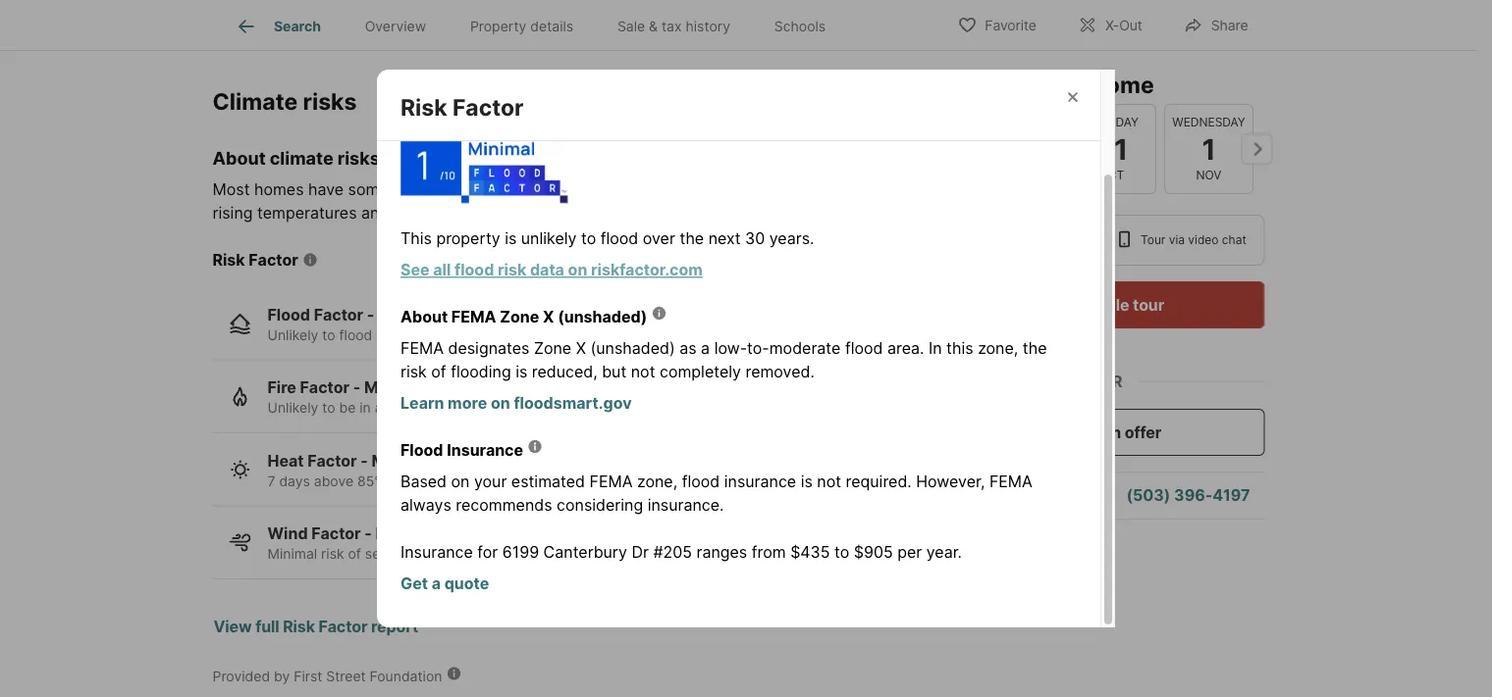 Task type: locate. For each thing, give the bounding box(es) containing it.
1 vertical spatial risks
[[338, 148, 380, 170]]

insurance
[[447, 442, 523, 461], [401, 544, 473, 563]]

risk factor down rising
[[213, 251, 298, 270]]

risk up sea
[[393, 180, 419, 199]]

2 horizontal spatial on
[[568, 261, 587, 280]]

be
[[643, 180, 662, 199], [339, 401, 356, 417]]

next
[[708, 230, 741, 249], [391, 328, 420, 344], [453, 401, 481, 417], [486, 547, 515, 564]]

schools
[[774, 18, 826, 35]]

0 horizontal spatial days
[[279, 474, 310, 490]]

0 horizontal spatial over
[[454, 547, 483, 564]]

1 vertical spatial risk factor
[[213, 251, 298, 270]]

this inside fema designates zone x (unshaded) as a low-to-moderate flood area. in this zone, the risk of flooding is reduced, but not completely removed.
[[946, 340, 973, 359]]

0 horizontal spatial climate
[[270, 148, 333, 170]]

30 inside button
[[995, 132, 1033, 166]]

0 vertical spatial of
[[424, 180, 439, 199]]

it's free, cancel anytime
[[958, 338, 1090, 352]]

the inside fema designates zone x (unshaded) as a low-to-moderate flood area. in this zone, the risk of flooding is reduced, but not completely removed.
[[1023, 340, 1047, 359]]

30 left designates
[[423, 328, 441, 344]]

0 horizontal spatial tour
[[994, 71, 1040, 98]]

- up "85°"
[[361, 452, 368, 471]]

over up quote
[[454, 547, 483, 564]]

the down impacted
[[680, 230, 704, 249]]

option
[[958, 215, 1101, 266]]

due
[[879, 180, 907, 199]]

tour inside button
[[1133, 295, 1164, 315]]

flood up riskfactor.com
[[600, 230, 638, 249]]

riskfactor.com
[[591, 261, 703, 280]]

risk factor up natural
[[401, 93, 524, 121]]

1 vertical spatial the
[[1023, 340, 1047, 359]]

0 vertical spatial about
[[213, 148, 266, 170]]

to right the unlikely
[[581, 230, 596, 249]]

about up "most"
[[213, 148, 266, 170]]

risks up some
[[338, 148, 380, 170]]

0 vertical spatial zone,
[[978, 340, 1018, 359]]

a inside fema designates zone x (unshaded) as a low-to-moderate flood area. in this zone, the risk of flooding is reduced, but not completely removed.
[[701, 340, 710, 359]]

0 horizontal spatial not
[[631, 363, 655, 382]]

is right insurance
[[801, 473, 813, 492]]

$435
[[790, 544, 830, 563]]

1 horizontal spatial be
[[643, 180, 662, 199]]

not left required. on the bottom right of the page
[[817, 473, 841, 492]]

wildfire
[[386, 401, 434, 417]]

0 horizontal spatial risk factor
[[213, 251, 298, 270]]

details
[[530, 18, 573, 35]]

fema up considering
[[590, 473, 633, 492]]

days right 20
[[532, 474, 563, 490]]

schedule
[[1058, 295, 1129, 315]]

risk left data
[[498, 261, 526, 280]]

this
[[1045, 71, 1087, 98], [946, 340, 973, 359], [449, 474, 473, 490]]

sale
[[617, 18, 645, 35]]

to inside flood factor - minimal unlikely to flood in next 30 years
[[322, 328, 335, 344]]

over
[[643, 230, 675, 249], [454, 547, 483, 564]]

dr
[[632, 544, 649, 563]]

tour right go
[[994, 71, 1040, 98]]

0 horizontal spatial on
[[451, 473, 470, 492]]

this right in
[[946, 340, 973, 359]]

this left home
[[1045, 71, 1087, 98]]

flood factor - minimal unlikely to flood in next 30 years
[[267, 306, 480, 344]]

risk down overview tab
[[401, 93, 447, 121]]

0 vertical spatial zone
[[500, 308, 539, 327]]

search
[[274, 18, 321, 35]]

on inside based on your estimated fema zone, flood insurance is not required. however, fema always recommends considering insurance.
[[451, 473, 470, 492]]

unlikely for fire
[[267, 401, 318, 417]]

zone up designates
[[500, 308, 539, 327]]

next down impacted
[[708, 230, 741, 249]]

(unshaded) for fema
[[558, 308, 647, 327]]

2 vertical spatial flood
[[401, 442, 443, 461]]

offer
[[1125, 423, 1161, 442]]

fema up designates
[[451, 308, 496, 327]]

in right wildfire
[[438, 401, 449, 417]]

rising
[[213, 204, 253, 223]]

1 horizontal spatial tour
[[1133, 295, 1164, 315]]

chat
[[1222, 233, 1246, 247]]

- up fire factor - minimal unlikely to be in a wildfire in next 30 years
[[367, 306, 374, 325]]

be left wildfire
[[339, 401, 356, 417]]

property details tab
[[448, 3, 595, 50]]

of
[[424, 180, 439, 199], [431, 363, 446, 382], [348, 547, 361, 564]]

minimal down see
[[378, 306, 438, 325]]

have
[[308, 180, 344, 199]]

2 unlikely from the top
[[267, 401, 318, 417]]

by left first
[[274, 670, 290, 686]]

is left the unlikely
[[505, 230, 517, 249]]

2 vertical spatial is
[[801, 473, 813, 492]]

years up considering
[[603, 474, 639, 490]]

1 vertical spatial of
[[431, 363, 446, 382]]

30 right for
[[519, 547, 536, 564]]

x down data
[[543, 308, 554, 327]]

climate
[[270, 148, 333, 170], [762, 180, 816, 199]]

factor inside fire factor - minimal unlikely to be in a wildfire in next 30 years
[[300, 379, 349, 398]]

0 horizontal spatial this
[[449, 474, 473, 490]]

insurance up get a quote at the bottom left
[[401, 544, 473, 563]]

next down flooding
[[453, 401, 481, 417]]

insurance.
[[648, 497, 724, 516]]

0 horizontal spatial zone,
[[637, 473, 677, 492]]

flood up natural
[[401, 106, 443, 125]]

over inside wind factor - minimal minimal risk of severe winds over next 30 years
[[454, 547, 483, 564]]

required.
[[846, 473, 912, 492]]

zone up the reduced,
[[534, 340, 571, 359]]

year,
[[476, 474, 508, 490]]

may
[[607, 180, 638, 199]]

minimal for flood factor - minimal
[[378, 306, 438, 325]]

2 vertical spatial of
[[348, 547, 361, 564]]

to inside fire factor - minimal unlikely to be in a wildfire in next 30 years
[[322, 401, 335, 417]]

the right free,
[[1023, 340, 1047, 359]]

0 horizontal spatial about
[[213, 148, 266, 170]]

tour
[[994, 71, 1040, 98], [1133, 295, 1164, 315]]

out
[[1119, 17, 1142, 34]]

of left severe
[[348, 547, 361, 564]]

years.
[[769, 230, 814, 249]]

1 horizontal spatial over
[[643, 230, 675, 249]]

0 vertical spatial this
[[1045, 71, 1087, 98]]

1 horizontal spatial by
[[740, 180, 758, 199]]

unlikely inside fire factor - minimal unlikely to be in a wildfire in next 30 years
[[267, 401, 318, 417]]

schools tab
[[752, 3, 848, 50]]

1 horizontal spatial climate
[[762, 180, 816, 199]]

days down heat
[[279, 474, 310, 490]]

nov
[[1196, 168, 1221, 183]]

1 vertical spatial (unshaded)
[[590, 340, 675, 359]]

flood up fire
[[267, 306, 310, 325]]

this property is unlikely to flood over the next 30 years.
[[401, 230, 814, 249]]

unlikely inside flood factor - minimal unlikely to flood in next 30 years
[[267, 328, 318, 344]]

be inside fire factor - minimal unlikely to be in a wildfire in next 30 years
[[339, 401, 356, 417]]

0 horizontal spatial the
[[680, 230, 704, 249]]

30 button
[[969, 104, 1059, 194]]

next up quote
[[486, 547, 515, 564]]

a right as
[[701, 340, 710, 359]]

tab list inside risk factor dialog
[[401, 16, 1077, 73]]

next inside fire factor - minimal unlikely to be in a wildfire in next 30 years
[[453, 401, 481, 417]]

flood inside flood factor - minimal unlikely to flood in next 30 years
[[267, 306, 310, 325]]

1 horizontal spatial on
[[491, 395, 510, 414]]

1 horizontal spatial days
[[532, 474, 563, 490]]

zone for fema
[[500, 308, 539, 327]]

risks up about climate risks
[[303, 88, 357, 116]]

0 vertical spatial not
[[631, 363, 655, 382]]

-
[[367, 306, 374, 325], [353, 379, 360, 398], [361, 452, 368, 471], [365, 525, 372, 544]]

removed.
[[745, 363, 815, 382]]

provided by first street foundation
[[213, 670, 442, 686]]

1 horizontal spatial the
[[1023, 340, 1047, 359]]

all
[[433, 261, 451, 280]]

2 vertical spatial this
[[449, 474, 473, 490]]

30 right previous icon
[[995, 132, 1033, 166]]

factor inside button
[[319, 618, 367, 637]]

by inside most homes have some risk of natural disasters, and may be impacted by climate change due to rising temperatures and sea levels.
[[740, 180, 758, 199]]

climate up 'years.'
[[762, 180, 816, 199]]

2 vertical spatial risk
[[283, 618, 315, 637]]

to up fire factor - minimal unlikely to be in a wildfire in next 30 years
[[322, 328, 335, 344]]

years
[[445, 328, 480, 344], [506, 401, 541, 417], [603, 474, 639, 490], [540, 547, 575, 564]]

0 vertical spatial on
[[568, 261, 587, 280]]

minimal inside flood factor - minimal unlikely to flood in next 30 years
[[378, 306, 438, 325]]

overview tab
[[343, 3, 448, 50]]

30 up considering
[[582, 474, 600, 490]]

next up fire factor - minimal unlikely to be in a wildfire in next 30 years
[[391, 328, 420, 344]]

0 vertical spatial by
[[740, 180, 758, 199]]

of up learn
[[431, 363, 446, 382]]

a right get
[[432, 575, 441, 594]]

on left your
[[451, 473, 470, 492]]

1 horizontal spatial about
[[401, 308, 448, 327]]

85°
[[357, 474, 380, 490]]

risk factor inside dialog
[[401, 93, 524, 121]]

7
[[267, 474, 275, 490]]

and
[[575, 180, 603, 199], [361, 204, 389, 223]]

- inside heat factor - major 7 days above 85° expected this year, 20 days in 30 years
[[361, 452, 368, 471]]

temperatures
[[257, 204, 357, 223]]

is up learn more on floodsmart.gov link
[[515, 363, 527, 382]]

1 horizontal spatial x
[[576, 340, 586, 359]]

in inside flood factor - minimal unlikely to flood in next 30 years
[[376, 328, 387, 344]]

about down see
[[401, 308, 448, 327]]

0 vertical spatial insurance
[[447, 442, 523, 461]]

- inside wind factor - minimal minimal risk of severe winds over next 30 years
[[365, 525, 372, 544]]

2 vertical spatial on
[[451, 473, 470, 492]]

per
[[897, 544, 922, 563]]

start
[[1061, 423, 1099, 442]]

about inside risk factor dialog
[[401, 308, 448, 327]]

minimal inside fire factor - minimal unlikely to be in a wildfire in next 30 years
[[364, 379, 425, 398]]

is
[[505, 230, 517, 249], [515, 363, 527, 382], [801, 473, 813, 492]]

sale & tax history tab
[[595, 3, 752, 50]]

0 vertical spatial is
[[505, 230, 517, 249]]

1 vertical spatial x
[[576, 340, 586, 359]]

tuesday 31 oct
[[1084, 115, 1138, 183]]

1 vertical spatial be
[[339, 401, 356, 417]]

unlikely up fire
[[267, 328, 318, 344]]

more
[[448, 395, 487, 414]]

years up flooding
[[445, 328, 480, 344]]

flood left area.
[[845, 340, 883, 359]]

on right data
[[568, 261, 587, 280]]

this left your
[[449, 474, 473, 490]]

of inside fema designates zone x (unshaded) as a low-to-moderate flood area. in this zone, the risk of flooding is reduced, but not completely removed.
[[431, 363, 446, 382]]

years inside flood factor - minimal unlikely to flood in next 30 years
[[445, 328, 480, 344]]

in inside heat factor - major 7 days above 85° expected this year, 20 days in 30 years
[[567, 474, 578, 490]]

zone inside fema designates zone x (unshaded) as a low-to-moderate flood area. in this zone, the risk of flooding is reduced, but not completely removed.
[[534, 340, 571, 359]]

in up considering
[[567, 474, 578, 490]]

flood for flood insurance
[[401, 442, 443, 461]]

about fema zone x (unshaded)
[[401, 308, 647, 327]]

and down some
[[361, 204, 389, 223]]

from
[[752, 544, 786, 563]]

factor
[[453, 93, 524, 121], [447, 106, 496, 125], [249, 251, 298, 270], [314, 306, 363, 325], [300, 379, 349, 398], [307, 452, 357, 471], [311, 525, 361, 544], [319, 618, 367, 637]]

homes
[[254, 180, 304, 199]]

search link
[[235, 15, 321, 38]]

1 vertical spatial by
[[274, 670, 290, 686]]

by
[[740, 180, 758, 199], [274, 670, 290, 686]]

1 horizontal spatial not
[[817, 473, 841, 492]]

- inside fire factor - minimal unlikely to be in a wildfire in next 30 years
[[353, 379, 360, 398]]

and left may
[[575, 180, 603, 199]]

a left wildfire
[[375, 401, 382, 417]]

1 horizontal spatial risk
[[283, 618, 315, 637]]

next image
[[1241, 133, 1273, 165]]

insurance up year,
[[447, 442, 523, 461]]

flood up insurance.
[[682, 473, 720, 492]]

years inside heat factor - major 7 days above 85° expected this year, 20 days in 30 years
[[603, 474, 639, 490]]

minimal up severe
[[376, 525, 436, 544]]

1 vertical spatial zone,
[[637, 473, 677, 492]]

1 horizontal spatial zone,
[[978, 340, 1018, 359]]

zone, right it's at right
[[978, 340, 1018, 359]]

to left $905
[[834, 544, 849, 563]]

be inside most homes have some risk of natural disasters, and may be impacted by climate change due to rising temperatures and sea levels.
[[643, 180, 662, 199]]

1 vertical spatial unlikely
[[267, 401, 318, 417]]

#205
[[653, 544, 692, 563]]

zone, up insurance.
[[637, 473, 677, 492]]

flood up based
[[401, 442, 443, 461]]

insurance
[[724, 473, 796, 492]]

risk down rising
[[213, 251, 245, 270]]

unlikely
[[267, 328, 318, 344], [267, 401, 318, 417]]

(503) 396-4197 link
[[1126, 486, 1250, 505]]

tuesday
[[1084, 115, 1138, 129]]

risk factor dialog
[[377, 16, 1115, 628]]

1 vertical spatial over
[[454, 547, 483, 564]]

of up the levels.
[[424, 180, 439, 199]]

tour for go
[[994, 71, 1040, 98]]

tour
[[1141, 233, 1166, 247]]

x for designates
[[576, 340, 586, 359]]

zone, inside based on your estimated fema zone, flood insurance is not required. however, fema always recommends considering insurance.
[[637, 473, 677, 492]]

minimal up wildfire
[[364, 379, 425, 398]]

1 vertical spatial this
[[946, 340, 973, 359]]

1 unlikely from the top
[[267, 328, 318, 344]]

years right 6199
[[540, 547, 575, 564]]

0 horizontal spatial be
[[339, 401, 356, 417]]

1 vertical spatial not
[[817, 473, 841, 492]]

1 vertical spatial risk
[[213, 251, 245, 270]]

get a quote
[[401, 575, 489, 594]]

30
[[995, 132, 1033, 166], [745, 230, 765, 249], [423, 328, 441, 344], [485, 401, 502, 417], [582, 474, 600, 490], [519, 547, 536, 564]]

years down the reduced,
[[506, 401, 541, 417]]

not right but
[[631, 363, 655, 382]]

minimal for wind factor - minimal
[[376, 525, 436, 544]]

1 vertical spatial and
[[361, 204, 389, 223]]

0 vertical spatial risk factor
[[401, 93, 524, 121]]

risk
[[393, 180, 419, 199], [498, 261, 526, 280], [401, 363, 427, 382], [321, 547, 344, 564]]

by right impacted
[[740, 180, 758, 199]]

over up riskfactor.com
[[643, 230, 675, 249]]

30 down flooding
[[485, 401, 502, 417]]

0 vertical spatial (unshaded)
[[558, 308, 647, 327]]

zone for designates
[[534, 340, 571, 359]]

0 vertical spatial x
[[543, 308, 554, 327]]

1 vertical spatial climate
[[762, 180, 816, 199]]

is inside fema designates zone x (unshaded) as a low-to-moderate flood area. in this zone, the risk of flooding is reduced, but not completely removed.
[[515, 363, 527, 382]]

see all flood risk data on riskfactor.com
[[401, 261, 703, 280]]

risk inside button
[[283, 618, 315, 637]]

1 vertical spatial zone
[[534, 340, 571, 359]]

impacted
[[666, 180, 735, 199]]

fema up fire factor - minimal unlikely to be in a wildfire in next 30 years
[[401, 340, 444, 359]]

be right may
[[643, 180, 662, 199]]

risk left severe
[[321, 547, 344, 564]]

- inside flood factor - minimal unlikely to flood in next 30 years
[[367, 306, 374, 325]]

0 horizontal spatial risk
[[213, 251, 245, 270]]

1 vertical spatial tour
[[1133, 295, 1164, 315]]

area.
[[887, 340, 924, 359]]

&
[[649, 18, 658, 35]]

30 inside heat factor - major 7 days above 85° expected this year, 20 days in 30 years
[[582, 474, 600, 490]]

0 vertical spatial tour
[[994, 71, 1040, 98]]

risk up learn
[[401, 363, 427, 382]]

insurance for 6199 canterbury dr #205 ranges from $435 to $905 per year.
[[401, 544, 962, 563]]

floodsmart.gov
[[514, 395, 632, 414]]

1 vertical spatial is
[[515, 363, 527, 382]]

tab list
[[213, 0, 863, 50], [401, 16, 1077, 73]]

to up above
[[322, 401, 335, 417]]

flood up fire factor - minimal unlikely to be in a wildfire in next 30 years
[[339, 328, 372, 344]]

0 vertical spatial risk
[[401, 93, 447, 121]]

overview
[[365, 18, 426, 35]]

flood insurance
[[401, 442, 523, 461]]

30 left 'years.'
[[745, 230, 765, 249]]

0 vertical spatial be
[[643, 180, 662, 199]]

0 vertical spatial climate
[[270, 148, 333, 170]]

video
[[1188, 233, 1219, 247]]

0 vertical spatial flood
[[401, 106, 443, 125]]

1 vertical spatial flood
[[267, 306, 310, 325]]

tour right schedule
[[1133, 295, 1164, 315]]

next inside flood factor - minimal unlikely to flood in next 30 years
[[391, 328, 420, 344]]

- up severe
[[365, 525, 372, 544]]

minimal
[[378, 306, 438, 325], [364, 379, 425, 398], [376, 525, 436, 544], [267, 547, 317, 564]]

climate risks
[[213, 88, 357, 116]]

1 horizontal spatial this
[[946, 340, 973, 359]]

of inside most homes have some risk of natural disasters, and may be impacted by climate change due to rising temperatures and sea levels.
[[424, 180, 439, 199]]

to right due
[[912, 180, 927, 199]]

report
[[371, 618, 418, 637]]

in up fire factor - minimal unlikely to be in a wildfire in next 30 years
[[376, 328, 387, 344]]

- down flood factor - minimal unlikely to flood in next 30 years
[[353, 379, 360, 398]]

in left wildfire
[[360, 401, 371, 417]]

0 horizontal spatial x
[[543, 308, 554, 327]]

1 horizontal spatial risk factor
[[401, 93, 524, 121]]

recommends
[[456, 497, 552, 516]]

1 vertical spatial on
[[491, 395, 510, 414]]

0 vertical spatial over
[[643, 230, 675, 249]]

on right 'more'
[[491, 395, 510, 414]]

sea
[[393, 204, 420, 223]]

0 vertical spatial unlikely
[[267, 328, 318, 344]]

to inside most homes have some risk of natural disasters, and may be impacted by climate change due to rising temperatures and sea levels.
[[912, 180, 927, 199]]

flooding
[[451, 363, 511, 382]]

1 vertical spatial about
[[401, 308, 448, 327]]

unlikely for flood
[[267, 328, 318, 344]]

2 horizontal spatial risk
[[401, 93, 447, 121]]

(unshaded) inside fema designates zone x (unshaded) as a low-to-moderate flood area. in this zone, the risk of flooding is reduced, but not completely removed.
[[590, 340, 675, 359]]

year.
[[926, 544, 962, 563]]

unlikely down fire
[[267, 401, 318, 417]]

fema inside fema designates zone x (unshaded) as a low-to-moderate flood area. in this zone, the risk of flooding is reduced, but not completely removed.
[[401, 340, 444, 359]]

None button
[[1067, 104, 1156, 194], [1164, 104, 1253, 194], [1067, 104, 1156, 194], [1164, 104, 1253, 194]]

climate up homes
[[270, 148, 333, 170]]

x inside fema designates zone x (unshaded) as a low-to-moderate flood area. in this zone, the risk of flooding is reduced, but not completely removed.
[[576, 340, 586, 359]]

days
[[279, 474, 310, 490], [532, 474, 563, 490]]

0 vertical spatial and
[[575, 180, 603, 199]]

x up the reduced,
[[576, 340, 586, 359]]

1 horizontal spatial and
[[575, 180, 603, 199]]

risk right full on the bottom of the page
[[283, 618, 315, 637]]

30 inside fire factor - minimal unlikely to be in a wildfire in next 30 years
[[485, 401, 502, 417]]



Task type: describe. For each thing, give the bounding box(es) containing it.
some
[[348, 180, 388, 199]]

over inside risk factor dialog
[[643, 230, 675, 249]]

based
[[401, 473, 447, 492]]

low-
[[714, 340, 747, 359]]

start an offer
[[1061, 423, 1161, 442]]

minimal for fire factor - minimal
[[364, 379, 425, 398]]

tab list containing search
[[213, 0, 863, 50]]

an
[[1102, 423, 1121, 442]]

free,
[[977, 338, 1003, 352]]

anytime
[[1045, 338, 1090, 352]]

years inside fire factor - minimal unlikely to be in a wildfire in next 30 years
[[506, 401, 541, 417]]

completely
[[660, 363, 741, 382]]

not inside based on your estimated fema zone, flood insurance is not required. however, fema always recommends considering insurance.
[[817, 473, 841, 492]]

wednesday 1 nov
[[1172, 115, 1245, 183]]

wind factor - minimal minimal risk of severe winds over next 30 years
[[267, 525, 575, 564]]

flood inside based on your estimated fema zone, flood insurance is not required. however, fema always recommends considering insurance.
[[682, 473, 720, 492]]

- for fire
[[353, 379, 360, 398]]

flood inside flood factor - minimal unlikely to flood in next 30 years
[[339, 328, 372, 344]]

change
[[820, 180, 875, 199]]

home
[[1092, 71, 1154, 98]]

your
[[474, 473, 507, 492]]

street
[[326, 670, 366, 686]]

6199
[[502, 544, 539, 563]]

go tour this home
[[958, 71, 1154, 98]]

get a quote link
[[401, 575, 489, 594]]

risk inside most homes have some risk of natural disasters, and may be impacted by climate change due to rising temperatures and sea levels.
[[393, 180, 419, 199]]

previous image
[[950, 133, 981, 165]]

always
[[401, 497, 451, 516]]

next inside risk factor dialog
[[708, 230, 741, 249]]

1 days from the left
[[279, 474, 310, 490]]

zone, inside fema designates zone x (unshaded) as a low-to-moderate flood area. in this zone, the risk of flooding is reduced, but not completely removed.
[[978, 340, 1018, 359]]

tour via video chat
[[1141, 233, 1246, 247]]

next inside wind factor - minimal minimal risk of severe winds over next 30 years
[[486, 547, 515, 564]]

flood for flood factor
[[401, 106, 443, 125]]

canterbury
[[543, 544, 627, 563]]

30 inside flood factor - minimal unlikely to flood in next 30 years
[[423, 328, 441, 344]]

minimal down wind
[[267, 547, 317, 564]]

levels.
[[424, 204, 471, 223]]

tour for schedule
[[1133, 295, 1164, 315]]

about for about fema zone x (unshaded)
[[401, 308, 448, 327]]

x for fema
[[543, 308, 554, 327]]

factor inside wind factor - minimal minimal risk of severe winds over next 30 years
[[311, 525, 361, 544]]

it's
[[958, 338, 974, 352]]

disasters,
[[499, 180, 571, 199]]

1 vertical spatial insurance
[[401, 544, 473, 563]]

risk inside wind factor - minimal minimal risk of severe winds over next 30 years
[[321, 547, 344, 564]]

question
[[1023, 486, 1091, 505]]

1
[[1201, 132, 1215, 166]]

in
[[929, 340, 942, 359]]

see all flood risk data on riskfactor.com link
[[401, 261, 703, 280]]

not inside fema designates zone x (unshaded) as a low-to-moderate flood area. in this zone, the risk of flooding is reduced, but not completely removed.
[[631, 363, 655, 382]]

provided
[[213, 670, 270, 686]]

a inside fire factor - minimal unlikely to be in a wildfire in next 30 years
[[375, 401, 382, 417]]

0 horizontal spatial by
[[274, 670, 290, 686]]

flood factor
[[401, 106, 496, 125]]

about for about climate risks
[[213, 148, 266, 170]]

tour via video chat list box
[[958, 215, 1265, 266]]

risk factor element
[[401, 70, 547, 122]]

view full risk factor report
[[214, 618, 418, 637]]

this inside heat factor - major 7 days above 85° expected this year, 20 days in 30 years
[[449, 474, 473, 490]]

considering
[[557, 497, 643, 516]]

0 vertical spatial risks
[[303, 88, 357, 116]]

ask a question
[[977, 486, 1091, 505]]

of inside wind factor - minimal minimal risk of severe winds over next 30 years
[[348, 547, 361, 564]]

30 inside risk factor dialog
[[745, 230, 765, 249]]

years inside wind factor - minimal minimal risk of severe winds over next 30 years
[[540, 547, 575, 564]]

risk inside fema designates zone x (unshaded) as a low-to-moderate flood area. in this zone, the risk of flooding is reduced, but not completely removed.
[[401, 363, 427, 382]]

x-out button
[[1061, 4, 1159, 45]]

396-
[[1174, 486, 1213, 505]]

unlikely
[[521, 230, 577, 249]]

learn more on floodsmart.gov link
[[401, 395, 632, 414]]

however,
[[916, 473, 985, 492]]

quote
[[444, 575, 489, 594]]

foundation
[[370, 670, 442, 686]]

climate inside most homes have some risk of natural disasters, and may be impacted by climate change due to rising temperatures and sea levels.
[[762, 180, 816, 199]]

or
[[1100, 372, 1122, 391]]

tour via video chat option
[[1101, 215, 1265, 266]]

factor inside heat factor - major 7 days above 85° expected this year, 20 days in 30 years
[[307, 452, 357, 471]]

tax
[[662, 18, 682, 35]]

- for heat
[[361, 452, 368, 471]]

2 days from the left
[[532, 474, 563, 490]]

share
[[1211, 17, 1248, 34]]

risk inside dialog
[[401, 93, 447, 121]]

schedule tour button
[[958, 282, 1265, 329]]

most
[[213, 180, 250, 199]]

fire factor - minimal unlikely to be in a wildfire in next 30 years
[[267, 379, 541, 417]]

cancel
[[1006, 338, 1042, 352]]

flood for flood factor - minimal unlikely to flood in next 30 years
[[267, 306, 310, 325]]

(503)
[[1126, 486, 1170, 505]]

ask a question link
[[977, 486, 1091, 505]]

winds
[[412, 547, 450, 564]]

see
[[401, 261, 430, 280]]

this
[[401, 230, 432, 249]]

(503) 396-4197
[[1126, 486, 1250, 505]]

fema designates zone x (unshaded) as a low-to-moderate flood area. in this zone, the risk of flooding is reduced, but not completely removed.
[[401, 340, 1047, 382]]

flood inside fema designates zone x (unshaded) as a low-to-moderate flood area. in this zone, the risk of flooding is reduced, but not completely removed.
[[845, 340, 883, 359]]

get
[[401, 575, 428, 594]]

learn
[[401, 395, 444, 414]]

x-out
[[1105, 17, 1142, 34]]

0 vertical spatial the
[[680, 230, 704, 249]]

property
[[470, 18, 527, 35]]

factor inside flood factor - minimal unlikely to flood in next 30 years
[[314, 306, 363, 325]]

moderate
[[769, 340, 841, 359]]

expected
[[384, 474, 445, 490]]

is inside based on your estimated fema zone, flood insurance is not required. however, fema always recommends considering insurance.
[[801, 473, 813, 492]]

climate
[[213, 88, 298, 116]]

0 horizontal spatial and
[[361, 204, 389, 223]]

for
[[477, 544, 498, 563]]

to-
[[747, 340, 769, 359]]

above
[[314, 474, 354, 490]]

31
[[1095, 132, 1128, 166]]

flood down property
[[455, 261, 494, 280]]

a right ask
[[1010, 486, 1020, 505]]

30 inside wind factor - minimal minimal risk of severe winds over next 30 years
[[519, 547, 536, 564]]

view
[[214, 618, 252, 637]]

oct
[[1099, 168, 1124, 183]]

designates
[[448, 340, 530, 359]]

severe
[[365, 547, 408, 564]]

- for flood
[[367, 306, 374, 325]]

view full risk factor report button
[[213, 604, 419, 651]]

heat
[[267, 452, 304, 471]]

history
[[686, 18, 730, 35]]

full
[[255, 618, 279, 637]]

2 horizontal spatial this
[[1045, 71, 1087, 98]]

(unshaded) for designates
[[590, 340, 675, 359]]

fema right the however,
[[989, 473, 1033, 492]]

$905
[[854, 544, 893, 563]]

- for wind
[[365, 525, 372, 544]]



Task type: vqa. For each thing, say whether or not it's contained in the screenshot.
listing at the right bottom of the page
no



